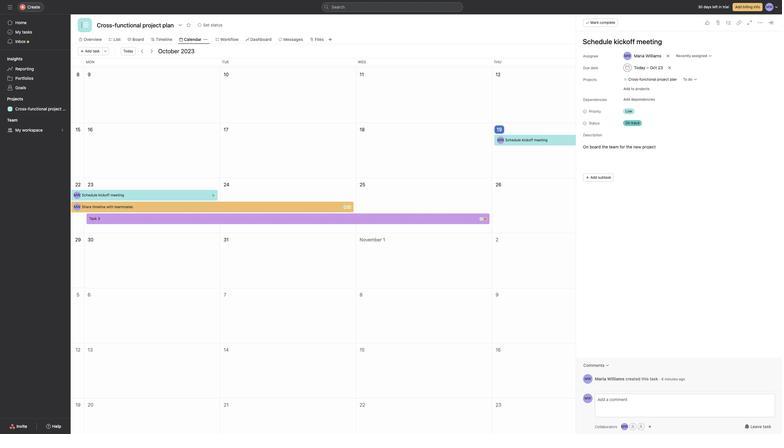 Task type: vqa. For each thing, say whether or not it's contained in the screenshot.
list item
no



Task type: locate. For each thing, give the bounding box(es) containing it.
with for 23
[[107, 205, 114, 209]]

teammates
[[674, 150, 693, 154], [115, 205, 133, 209]]

0 vertical spatial share timeline with teammates
[[642, 150, 693, 154]]

1 horizontal spatial share
[[642, 150, 651, 154]]

0 vertical spatial kickoff
[[522, 138, 533, 142]]

add left the billing
[[736, 5, 742, 9]]

on left track
[[626, 121, 631, 125]]

add up subtask
[[608, 170, 615, 175]]

1 horizontal spatial projects
[[583, 77, 597, 82]]

0 vertical spatial 20
[[632, 127, 638, 132]]

subtask
[[598, 175, 611, 180]]

on track
[[626, 121, 640, 125]]

0 horizontal spatial 6
[[88, 292, 91, 297]]

cross-functional project plan link up "teams" element
[[4, 104, 71, 114]]

0 vertical spatial 22
[[75, 182, 81, 187]]

2 horizontal spatial 23
[[658, 65, 663, 70]]

1 horizontal spatial cross-functional project plan
[[629, 77, 677, 82]]

0 horizontal spatial 30
[[88, 237, 93, 242]]

0 horizontal spatial plan
[[63, 106, 71, 111]]

copy task link image
[[737, 20, 742, 25]]

schedule kickoff meeting
[[506, 138, 548, 142], [82, 193, 124, 197]]

0 horizontal spatial 19
[[76, 402, 81, 408]]

mon
[[86, 60, 95, 64]]

0 vertical spatial functional
[[640, 77, 656, 82]]

projects
[[583, 77, 597, 82], [7, 96, 23, 101]]

1 horizontal spatial 20
[[632, 127, 638, 132]]

1 vertical spatial 23
[[88, 182, 93, 187]]

1 vertical spatial cross-
[[15, 106, 28, 111]]

task left more actions icon on the left of page
[[93, 49, 100, 53]]

2 vertical spatial project
[[643, 144, 656, 149]]

today for today
[[123, 49, 133, 53]]

20
[[632, 127, 638, 132], [88, 402, 93, 408]]

0 vertical spatial 9
[[88, 72, 91, 77]]

12 down "thu"
[[496, 72, 501, 77]]

task right "leave"
[[763, 424, 772, 429]]

0 horizontal spatial projects
[[7, 96, 23, 101]]

today left –
[[634, 65, 646, 70]]

0 horizontal spatial teammates
[[115, 205, 133, 209]]

recently assigned button
[[674, 52, 715, 60]]

12
[[496, 72, 501, 77], [76, 347, 80, 352]]

on track button
[[621, 119, 656, 127]]

0 vertical spatial schedule
[[506, 138, 521, 142]]

project up see details, my workspace icon
[[48, 106, 61, 111]]

0 horizontal spatial williams
[[608, 376, 625, 381]]

my down "team"
[[15, 128, 21, 133]]

add task up mon
[[85, 49, 100, 53]]

1 vertical spatial share
[[82, 205, 91, 209]]

williams for maria williams created this task · 6 minutes ago
[[608, 376, 625, 381]]

priority
[[589, 109, 601, 114]]

maria down comments dropdown button
[[595, 376, 607, 381]]

1 horizontal spatial teammates
[[674, 150, 693, 154]]

leave task button
[[741, 421, 775, 432]]

0 vertical spatial cross-functional project plan
[[629, 77, 677, 82]]

today inside schedule kickoff meeting dialog
[[634, 65, 646, 70]]

assigned
[[692, 54, 708, 58]]

30 for 30 days left in trial
[[698, 5, 703, 9]]

files
[[315, 37, 324, 42]]

None text field
[[95, 20, 175, 30]]

functional up "teams" element
[[28, 106, 47, 111]]

1 horizontal spatial timeline
[[652, 150, 665, 154]]

task
[[93, 49, 100, 53], [616, 170, 623, 175], [650, 376, 658, 381], [763, 424, 772, 429]]

add task up subtask
[[608, 170, 623, 175]]

add up mon
[[85, 49, 92, 53]]

0 vertical spatial share
[[642, 150, 651, 154]]

30
[[698, 5, 703, 9], [88, 237, 93, 242]]

kickoff
[[522, 138, 533, 142], [98, 193, 110, 197]]

list
[[114, 37, 121, 42]]

0 vertical spatial schedule kickoff meeting
[[506, 138, 548, 142]]

plan up see details, my workspace icon
[[63, 106, 71, 111]]

1 horizontal spatial williams
[[646, 53, 662, 58]]

my workspace link
[[4, 125, 67, 135]]

cross-functional project plan link inside "projects" "element"
[[4, 104, 71, 114]]

1 vertical spatial maria
[[595, 376, 607, 381]]

1 vertical spatial 6
[[662, 377, 664, 381]]

share for 23
[[82, 205, 91, 209]]

plan
[[670, 77, 677, 82], [63, 106, 71, 111]]

0 horizontal spatial 9
[[88, 72, 91, 77]]

1 vertical spatial projects
[[7, 96, 23, 101]]

goals
[[15, 85, 26, 90]]

task for topmost add task button
[[93, 49, 100, 53]]

add subtask
[[591, 175, 611, 180]]

0 horizontal spatial meeting
[[111, 193, 124, 197]]

messages link
[[279, 36, 303, 43]]

dashboard link
[[246, 36, 272, 43]]

0 horizontal spatial the
[[602, 144, 608, 149]]

cross-functional project plan down oct
[[629, 77, 677, 82]]

share
[[642, 150, 651, 154], [82, 205, 91, 209]]

more actions image
[[104, 49, 107, 53]]

1 the from the left
[[602, 144, 608, 149]]

add left to
[[624, 87, 631, 91]]

my inside global element
[[15, 29, 21, 34]]

williams left created
[[608, 376, 625, 381]]

16
[[88, 127, 93, 132], [496, 347, 501, 352]]

cross-functional project plan link down today – oct 23
[[622, 77, 680, 82]]

board link
[[128, 36, 144, 43]]

share down on board the team for the new project
[[642, 150, 651, 154]]

26
[[496, 182, 502, 187]]

add inside "button"
[[736, 5, 742, 9]]

0 horizontal spatial 15
[[76, 127, 80, 132]]

24
[[224, 182, 229, 187]]

add task button
[[78, 47, 102, 55], [601, 168, 626, 177]]

the right the for
[[626, 144, 633, 149]]

timeline for 20
[[652, 150, 665, 154]]

1 vertical spatial 15
[[360, 347, 365, 352]]

0 horizontal spatial schedule kickoff meeting
[[82, 193, 124, 197]]

1 vertical spatial share timeline with teammates
[[82, 205, 133, 209]]

remove assignee image
[[667, 54, 670, 58]]

tasks
[[22, 29, 32, 34]]

tab actions image
[[204, 38, 207, 41]]

today inside button
[[123, 49, 133, 53]]

0 vertical spatial cross-functional project plan link
[[622, 77, 680, 82]]

0 horizontal spatial share timeline with teammates
[[82, 205, 133, 209]]

maria up fri
[[634, 53, 645, 58]]

0 vertical spatial today
[[123, 49, 133, 53]]

insights
[[7, 56, 22, 61]]

plan left to
[[670, 77, 677, 82]]

cross- down projects dropdown button
[[15, 106, 28, 111]]

cross- up to
[[629, 77, 640, 82]]

2 my from the top
[[15, 128, 21, 133]]

mark complete button
[[583, 19, 618, 27]]

collaborators
[[595, 424, 618, 429]]

to
[[631, 87, 635, 91]]

7
[[224, 292, 226, 297]]

task for leave task button at the right bottom
[[763, 424, 772, 429]]

0 vertical spatial on
[[626, 121, 631, 125]]

fri
[[630, 60, 636, 64]]

cross-functional project plan inside main content
[[629, 77, 677, 82]]

6 right ·
[[662, 377, 664, 381]]

1 horizontal spatial 19
[[497, 127, 502, 132]]

projects
[[636, 87, 650, 91]]

on for on board the team for the new project
[[583, 144, 589, 149]]

1 vertical spatial timeline
[[92, 205, 106, 209]]

cross-functional project plan up "teams" element
[[15, 106, 71, 111]]

Task Name text field
[[579, 35, 775, 48]]

williams inside dropdown button
[[646, 53, 662, 58]]

on for on track
[[626, 121, 631, 125]]

0 vertical spatial meeting
[[534, 138, 548, 142]]

maria inside dropdown button
[[634, 53, 645, 58]]

main content
[[576, 31, 782, 391]]

maria williams
[[634, 53, 662, 58]]

to do
[[683, 77, 693, 82]]

1 horizontal spatial the
[[626, 144, 633, 149]]

1 vertical spatial schedule kickoff meeting
[[82, 193, 124, 197]]

2 vertical spatial mw button
[[621, 423, 628, 430]]

0 vertical spatial 12
[[496, 72, 501, 77]]

1 vertical spatial 30
[[88, 237, 93, 242]]

share timeline with teammates for 20
[[642, 150, 693, 154]]

13
[[88, 347, 93, 352]]

my workspace
[[15, 128, 43, 133]]

0 horizontal spatial add task button
[[78, 47, 102, 55]]

calendar
[[184, 37, 202, 42]]

my left tasks
[[15, 29, 21, 34]]

0 horizontal spatial kickoff
[[98, 193, 110, 197]]

days
[[704, 5, 712, 9]]

next month image
[[149, 49, 154, 54]]

0 vertical spatial projects
[[583, 77, 597, 82]]

maria for maria williams
[[634, 53, 645, 58]]

dashboard
[[250, 37, 272, 42]]

inbox
[[15, 39, 26, 44]]

close details image
[[769, 20, 774, 25]]

created
[[626, 376, 641, 381]]

1 vertical spatial on
[[583, 144, 589, 149]]

project right new on the right
[[643, 144, 656, 149]]

main content containing maria williams
[[576, 31, 782, 391]]

project inside "element"
[[48, 106, 61, 111]]

0 vertical spatial 30
[[698, 5, 703, 9]]

today down "board" link
[[123, 49, 133, 53]]

0 horizontal spatial 16
[[88, 127, 93, 132]]

0 vertical spatial teammates
[[674, 150, 693, 154]]

for
[[620, 144, 625, 149]]

add task button up mon
[[78, 47, 102, 55]]

share timeline with teammates
[[642, 150, 693, 154], [82, 205, 133, 209]]

8
[[77, 72, 79, 77], [360, 292, 363, 297]]

1 horizontal spatial 12
[[496, 72, 501, 77]]

0 horizontal spatial 20
[[88, 402, 93, 408]]

1 vertical spatial plan
[[63, 106, 71, 111]]

the left team
[[602, 144, 608, 149]]

williams
[[646, 53, 662, 58], [608, 376, 625, 381]]

0 horizontal spatial with
[[107, 205, 114, 209]]

task 3
[[89, 216, 100, 221]]

1 horizontal spatial add task button
[[601, 168, 626, 177]]

1 horizontal spatial 16
[[496, 347, 501, 352]]

plan inside schedule kickoff meeting dialog
[[670, 77, 677, 82]]

2023
[[181, 48, 195, 54]]

1 vertical spatial my
[[15, 128, 21, 133]]

30 right 29
[[88, 237, 93, 242]]

12 left 13
[[76, 347, 80, 352]]

november
[[360, 237, 382, 242]]

1 vertical spatial 8
[[360, 292, 363, 297]]

reporting link
[[4, 64, 67, 74]]

today for today – oct 23
[[634, 65, 646, 70]]

1 vertical spatial schedule
[[82, 193, 97, 197]]

search list box
[[322, 2, 463, 12]]

project down clear due date image
[[657, 77, 669, 82]]

previous month image
[[140, 49, 145, 54]]

0 horizontal spatial 12
[[76, 347, 80, 352]]

maria williams link
[[595, 376, 625, 381]]

set status button
[[195, 21, 225, 29]]

show options image
[[178, 23, 183, 27]]

timeline link
[[151, 36, 172, 43]]

0 horizontal spatial cross-
[[15, 106, 28, 111]]

0 horizontal spatial cross-functional project plan
[[15, 106, 71, 111]]

functional up projects
[[640, 77, 656, 82]]

task inside button
[[763, 424, 772, 429]]

overview
[[84, 37, 102, 42]]

teammates for 20
[[674, 150, 693, 154]]

1 horizontal spatial functional
[[640, 77, 656, 82]]

to
[[683, 77, 687, 82]]

the
[[602, 144, 608, 149], [626, 144, 633, 149]]

30 left days
[[698, 5, 703, 9]]

0 vertical spatial 8
[[77, 72, 79, 77]]

my inside "teams" element
[[15, 128, 21, 133]]

on inside popup button
[[626, 121, 631, 125]]

0 vertical spatial maria
[[634, 53, 645, 58]]

0 horizontal spatial share
[[82, 205, 91, 209]]

1 horizontal spatial with
[[666, 150, 673, 154]]

1 my from the top
[[15, 29, 21, 34]]

0 horizontal spatial schedule
[[82, 193, 97, 197]]

williams for maria williams
[[646, 53, 662, 58]]

1 horizontal spatial 15
[[360, 347, 365, 352]]

on left board on the right top of page
[[583, 144, 589, 149]]

mark complete
[[591, 20, 616, 25]]

add task button down team
[[601, 168, 626, 177]]

6 right 5
[[88, 292, 91, 297]]

1 vertical spatial 12
[[76, 347, 80, 352]]

0 horizontal spatial functional
[[28, 106, 47, 111]]

team button
[[0, 117, 18, 123]]

portfolios
[[15, 76, 33, 81]]

1 horizontal spatial add task
[[608, 170, 623, 175]]

0 vertical spatial williams
[[646, 53, 662, 58]]

0 vertical spatial add task
[[85, 49, 100, 53]]

1 horizontal spatial cross-functional project plan link
[[622, 77, 680, 82]]

williams up oct
[[646, 53, 662, 58]]

1 vertical spatial teammates
[[115, 205, 133, 209]]

1 horizontal spatial today
[[634, 65, 646, 70]]

my tasks
[[15, 29, 32, 34]]

task right add subtask button
[[616, 170, 623, 175]]

projects down 'due date'
[[583, 77, 597, 82]]

due date
[[583, 66, 598, 70]]

projects down goals
[[7, 96, 23, 101]]

1 horizontal spatial project
[[643, 144, 656, 149]]

project
[[657, 77, 669, 82], [48, 106, 61, 111], [643, 144, 656, 149]]

help button
[[42, 421, 65, 432]]

cross-functional project plan inside "projects" "element"
[[15, 106, 71, 111]]

timeline for 23
[[92, 205, 106, 209]]

in
[[719, 5, 722, 9]]

share up task
[[82, 205, 91, 209]]

0 vertical spatial my
[[15, 29, 21, 34]]

cross-
[[629, 77, 640, 82], [15, 106, 28, 111]]

23 inside schedule kickoff meeting dialog
[[658, 65, 663, 70]]

1 vertical spatial project
[[48, 106, 61, 111]]

0 horizontal spatial timeline
[[92, 205, 106, 209]]

1 horizontal spatial 23
[[496, 402, 502, 408]]

add task
[[85, 49, 100, 53], [608, 170, 623, 175]]

mw button
[[583, 374, 593, 384], [583, 394, 593, 403], [621, 423, 628, 430]]

share for 20
[[642, 150, 651, 154]]



Task type: describe. For each thing, give the bounding box(es) containing it.
1 vertical spatial meeting
[[111, 193, 124, 197]]

1 vertical spatial 19
[[76, 402, 81, 408]]

timeline
[[156, 37, 172, 42]]

2 horizontal spatial project
[[657, 77, 669, 82]]

invite button
[[6, 421, 31, 432]]

do
[[688, 77, 693, 82]]

add subtask image
[[726, 20, 731, 25]]

description
[[583, 133, 602, 137]]

plan inside "projects" "element"
[[63, 106, 71, 111]]

create button
[[18, 2, 44, 12]]

0 horizontal spatial 22
[[75, 182, 81, 187]]

global element
[[0, 14, 71, 50]]

add to projects button
[[621, 85, 652, 93]]

task left ·
[[650, 376, 658, 381]]

1 vertical spatial add task button
[[601, 168, 626, 177]]

search button
[[322, 2, 463, 12]]

inbox link
[[4, 37, 67, 46]]

tue
[[222, 60, 229, 64]]

projects inside main content
[[583, 77, 597, 82]]

ago
[[679, 377, 685, 381]]

25
[[360, 182, 365, 187]]

search
[[332, 4, 345, 9]]

–
[[647, 65, 649, 70]]

0 vertical spatial add task button
[[78, 47, 102, 55]]

2 vertical spatial 23
[[496, 402, 502, 408]]

task
[[89, 216, 97, 221]]

0 vertical spatial mw button
[[583, 374, 593, 384]]

list image
[[81, 21, 88, 29]]

add billing info button
[[733, 3, 763, 11]]

1 vertical spatial 20
[[88, 402, 93, 408]]

schedule kickoff meeting dialog
[[576, 14, 782, 434]]

status
[[589, 121, 600, 125]]

maria williams button
[[621, 51, 664, 61]]

due
[[583, 66, 590, 70]]

10
[[224, 72, 229, 77]]

projects button
[[0, 96, 23, 102]]

goals link
[[4, 83, 67, 92]]

set
[[203, 22, 210, 27]]

0 likes. click to like this task image
[[705, 20, 710, 25]]

add task for topmost add task button
[[85, 49, 100, 53]]

workflow link
[[216, 36, 239, 43]]

cross- inside "projects" "element"
[[15, 106, 28, 111]]

low
[[626, 109, 632, 113]]

1 vertical spatial 22
[[360, 402, 365, 408]]

2 the from the left
[[626, 144, 633, 149]]

teammates for 23
[[115, 205, 133, 209]]

add subtask button
[[583, 173, 614, 182]]

date
[[591, 66, 598, 70]]

add to projects
[[624, 87, 650, 91]]

1 horizontal spatial 9
[[496, 292, 499, 297]]

functional inside main content
[[640, 77, 656, 82]]

6 inside maria williams created this task · 6 minutes ago
[[662, 377, 664, 381]]

maria williams created this task · 6 minutes ago
[[595, 376, 685, 381]]

recently
[[676, 54, 691, 58]]

team
[[609, 144, 619, 149]]

clear due date image
[[668, 66, 672, 69]]

home link
[[4, 18, 67, 27]]

1 vertical spatial mw button
[[583, 394, 593, 403]]

add tab image
[[328, 37, 333, 42]]

·
[[660, 376, 661, 381]]

1 horizontal spatial 8
[[360, 292, 363, 297]]

functional inside "projects" "element"
[[28, 106, 47, 111]]

projects element
[[0, 94, 71, 115]]

invite
[[17, 424, 27, 429]]

october
[[158, 48, 179, 54]]

31
[[224, 237, 229, 242]]

team
[[7, 117, 18, 123]]

my for my tasks
[[15, 29, 21, 34]]

1 horizontal spatial kickoff
[[522, 138, 533, 142]]

help
[[52, 424, 61, 429]]

billing
[[743, 5, 753, 9]]

dependencies
[[631, 97, 655, 102]]

calendar link
[[179, 36, 202, 43]]

minutes
[[665, 377, 678, 381]]

more actions for this task image
[[758, 20, 763, 25]]

projects inside dropdown button
[[7, 96, 23, 101]]

1 vertical spatial 16
[[496, 347, 501, 352]]

recently assigned
[[676, 54, 708, 58]]

create
[[27, 4, 40, 9]]

comments
[[584, 363, 605, 368]]

comments button
[[580, 360, 613, 371]]

today – oct 23
[[634, 65, 663, 70]]

18
[[360, 127, 365, 132]]

workflow
[[220, 37, 239, 42]]

mark
[[591, 20, 599, 25]]

share timeline with teammates for 23
[[82, 205, 133, 209]]

november 1
[[360, 237, 385, 242]]

30 for 30
[[88, 237, 93, 242]]

full screen image
[[748, 20, 752, 25]]

add to starred image
[[186, 23, 191, 27]]

insights button
[[0, 56, 22, 62]]

11
[[360, 72, 364, 77]]

info
[[754, 5, 760, 9]]

assignee
[[583, 54, 599, 58]]

hide sidebar image
[[8, 5, 12, 9]]

board
[[590, 144, 601, 149]]

with for 20
[[666, 150, 673, 154]]

maria for maria williams created this task · 6 minutes ago
[[595, 376, 607, 381]]

29
[[75, 237, 81, 242]]

teams element
[[0, 115, 71, 136]]

add left subtask
[[591, 175, 597, 180]]

30 days left in trial
[[698, 5, 729, 9]]

0 vertical spatial 19
[[497, 127, 502, 132]]

overview link
[[79, 36, 102, 43]]

today button
[[121, 47, 136, 55]]

1 vertical spatial kickoff
[[98, 193, 110, 197]]

files link
[[310, 36, 324, 43]]

task for the bottom add task button
[[616, 170, 623, 175]]

0 horizontal spatial 8
[[77, 72, 79, 77]]

add up 'low'
[[624, 97, 631, 102]]

0 vertical spatial 15
[[76, 127, 80, 132]]

attachments: add a file to this task, schedule kickoff meeting image
[[716, 20, 721, 25]]

to do button
[[681, 75, 700, 84]]

reporting
[[15, 66, 34, 71]]

2
[[496, 237, 499, 242]]

1
[[383, 237, 385, 242]]

my for my workspace
[[15, 128, 21, 133]]

messages
[[284, 37, 303, 42]]

add dependencies button
[[621, 95, 658, 104]]

insights element
[[0, 54, 71, 94]]

add or remove collaborators image
[[648, 425, 652, 428]]

0 vertical spatial 6
[[88, 292, 91, 297]]

leave task
[[751, 424, 772, 429]]

wed
[[358, 60, 366, 64]]

add task for the bottom add task button
[[608, 170, 623, 175]]

low button
[[621, 107, 656, 115]]

cross- inside main content
[[629, 77, 640, 82]]

oct
[[650, 65, 657, 70]]

october 2023
[[158, 48, 195, 54]]

1 horizontal spatial meeting
[[534, 138, 548, 142]]

workspace
[[22, 128, 43, 133]]

see details, my workspace image
[[61, 128, 64, 132]]



